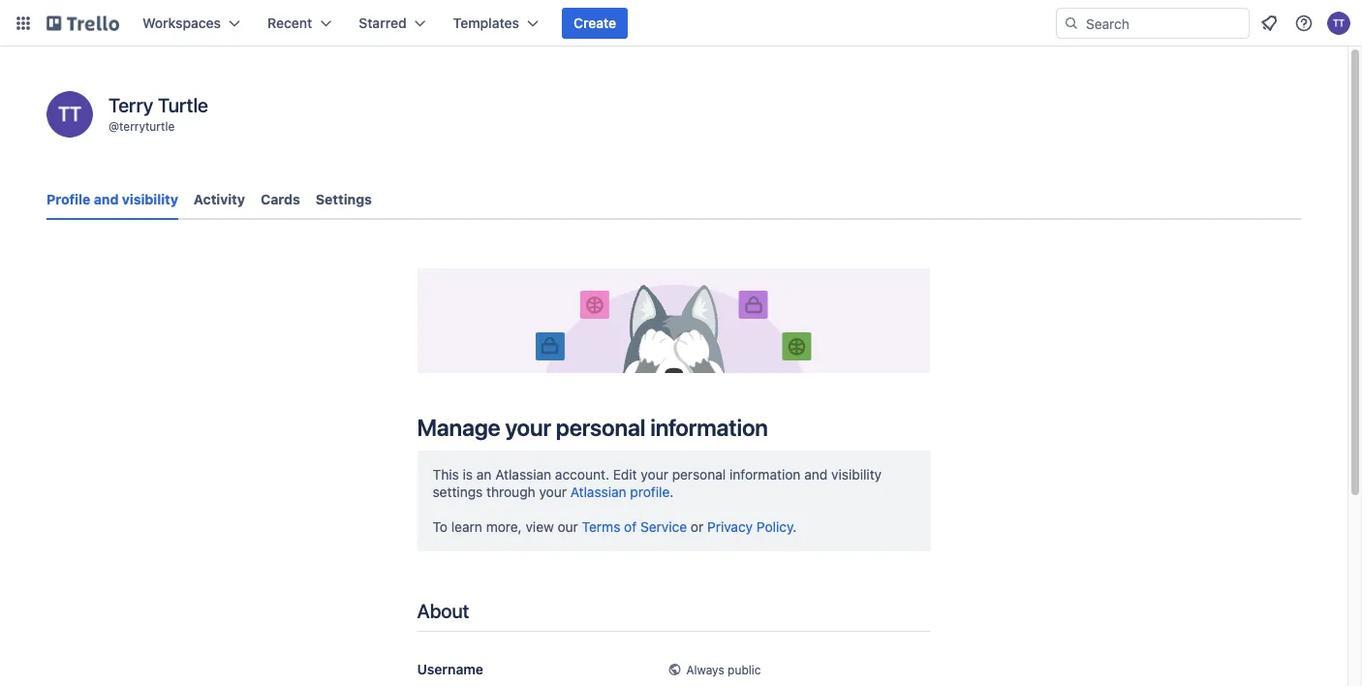 Task type: vqa. For each thing, say whether or not it's contained in the screenshot.
Starred Icon
no



Task type: describe. For each thing, give the bounding box(es) containing it.
settings
[[433, 484, 483, 500]]

settings link
[[316, 182, 372, 217]]

terry turtle (terryturtle) image
[[1328, 12, 1351, 35]]

open information menu image
[[1295, 14, 1314, 33]]

this is an atlassian account. edit your personal information and visibility settings through your
[[433, 467, 882, 500]]

0 notifications image
[[1258, 12, 1282, 35]]

cards link
[[261, 182, 300, 217]]

recent
[[268, 15, 312, 31]]

username
[[417, 661, 484, 677]]

create
[[574, 15, 617, 31]]

to
[[433, 519, 448, 535]]

search image
[[1064, 16, 1080, 31]]

always
[[687, 663, 725, 676]]

0 vertical spatial information
[[651, 414, 768, 441]]

atlassian profile
[[571, 484, 670, 500]]

atlassian profile link
[[571, 484, 670, 500]]

manage
[[417, 414, 501, 441]]

create button
[[562, 8, 628, 39]]

terry turtle (terryturtle) image
[[47, 91, 93, 138]]

profile
[[47, 191, 90, 207]]

1 vertical spatial your
[[641, 467, 669, 483]]

privacy policy link
[[708, 519, 793, 535]]

terms
[[582, 519, 621, 535]]

terms of service link
[[582, 519, 687, 535]]

our
[[558, 519, 579, 535]]

of
[[624, 519, 637, 535]]

public
[[728, 663, 761, 676]]

0 horizontal spatial personal
[[556, 414, 646, 441]]

back to home image
[[47, 8, 119, 39]]

. to learn more, view our
[[433, 484, 674, 535]]

profile and visibility
[[47, 191, 178, 207]]

templates
[[453, 15, 520, 31]]

learn
[[451, 519, 483, 535]]

is
[[463, 467, 473, 483]]

Search field
[[1080, 9, 1250, 38]]

view
[[526, 519, 554, 535]]



Task type: locate. For each thing, give the bounding box(es) containing it.
1 vertical spatial and
[[805, 467, 828, 483]]

atlassian up through
[[496, 467, 552, 483]]

0 vertical spatial .
[[670, 484, 674, 500]]

personal up account. on the left of the page
[[556, 414, 646, 441]]

your
[[506, 414, 551, 441], [641, 467, 669, 483], [539, 484, 567, 500]]

1 vertical spatial information
[[730, 467, 801, 483]]

primary element
[[0, 0, 1363, 47]]

1 vertical spatial visibility
[[832, 467, 882, 483]]

workspaces
[[142, 15, 221, 31]]

an
[[477, 467, 492, 483]]

and
[[94, 191, 119, 207], [805, 467, 828, 483]]

visibility inside the this is an atlassian account. edit your personal information and visibility settings through your
[[832, 467, 882, 483]]

personal
[[556, 414, 646, 441], [672, 467, 726, 483]]

and inside profile and visibility "link"
[[94, 191, 119, 207]]

atlassian down account. on the left of the page
[[571, 484, 627, 500]]

. inside the . to learn more, view our
[[670, 484, 674, 500]]

or
[[691, 519, 704, 535]]

profile
[[631, 484, 670, 500]]

0 vertical spatial and
[[94, 191, 119, 207]]

profile and visibility link
[[47, 182, 178, 220]]

0 horizontal spatial visibility
[[122, 191, 178, 207]]

and inside the this is an atlassian account. edit your personal information and visibility settings through your
[[805, 467, 828, 483]]

.
[[670, 484, 674, 500], [793, 519, 797, 535]]

personal inside the this is an atlassian account. edit your personal information and visibility settings through your
[[672, 467, 726, 483]]

cards
[[261, 191, 300, 207]]

visibility
[[122, 191, 178, 207], [832, 467, 882, 483]]

information up the this is an atlassian account. edit your personal information and visibility settings through your
[[651, 414, 768, 441]]

through
[[487, 484, 536, 500]]

account.
[[555, 467, 610, 483]]

visibility inside "link"
[[122, 191, 178, 207]]

starred button
[[347, 8, 438, 39]]

turtle
[[158, 93, 208, 116]]

service
[[641, 519, 687, 535]]

. up service
[[670, 484, 674, 500]]

activity link
[[194, 182, 245, 217]]

. right privacy
[[793, 519, 797, 535]]

manage your personal information
[[417, 414, 768, 441]]

privacy
[[708, 519, 753, 535]]

about
[[417, 599, 469, 622]]

2 vertical spatial your
[[539, 484, 567, 500]]

1 vertical spatial personal
[[672, 467, 726, 483]]

0 horizontal spatial .
[[670, 484, 674, 500]]

1 horizontal spatial personal
[[672, 467, 726, 483]]

atlassian
[[496, 467, 552, 483], [571, 484, 627, 500]]

this
[[433, 467, 459, 483]]

terry
[[109, 93, 153, 116]]

information
[[651, 414, 768, 441], [730, 467, 801, 483]]

terryturtle
[[119, 119, 175, 133]]

edit
[[613, 467, 637, 483]]

your down account. on the left of the page
[[539, 484, 567, 500]]

1 horizontal spatial atlassian
[[571, 484, 627, 500]]

personal up or
[[672, 467, 726, 483]]

more,
[[486, 519, 522, 535]]

1 horizontal spatial and
[[805, 467, 828, 483]]

@
[[109, 119, 119, 133]]

always public
[[687, 663, 761, 676]]

workspaces button
[[131, 8, 252, 39]]

starred
[[359, 15, 407, 31]]

policy
[[757, 519, 793, 535]]

terms of service or privacy policy .
[[582, 519, 797, 535]]

information up policy
[[730, 467, 801, 483]]

your up profile in the bottom of the page
[[641, 467, 669, 483]]

your up through
[[506, 414, 551, 441]]

0 vertical spatial visibility
[[122, 191, 178, 207]]

templates button
[[442, 8, 551, 39]]

recent button
[[256, 8, 343, 39]]

0 vertical spatial your
[[506, 414, 551, 441]]

0 horizontal spatial and
[[94, 191, 119, 207]]

settings
[[316, 191, 372, 207]]

activity
[[194, 191, 245, 207]]

0 horizontal spatial atlassian
[[496, 467, 552, 483]]

0 vertical spatial atlassian
[[496, 467, 552, 483]]

information inside the this is an atlassian account. edit your personal information and visibility settings through your
[[730, 467, 801, 483]]

0 vertical spatial personal
[[556, 414, 646, 441]]

1 horizontal spatial .
[[793, 519, 797, 535]]

terry turtle @ terryturtle
[[109, 93, 208, 133]]

1 vertical spatial atlassian
[[571, 484, 627, 500]]

1 vertical spatial .
[[793, 519, 797, 535]]

atlassian inside the this is an atlassian account. edit your personal information and visibility settings through your
[[496, 467, 552, 483]]

1 horizontal spatial visibility
[[832, 467, 882, 483]]



